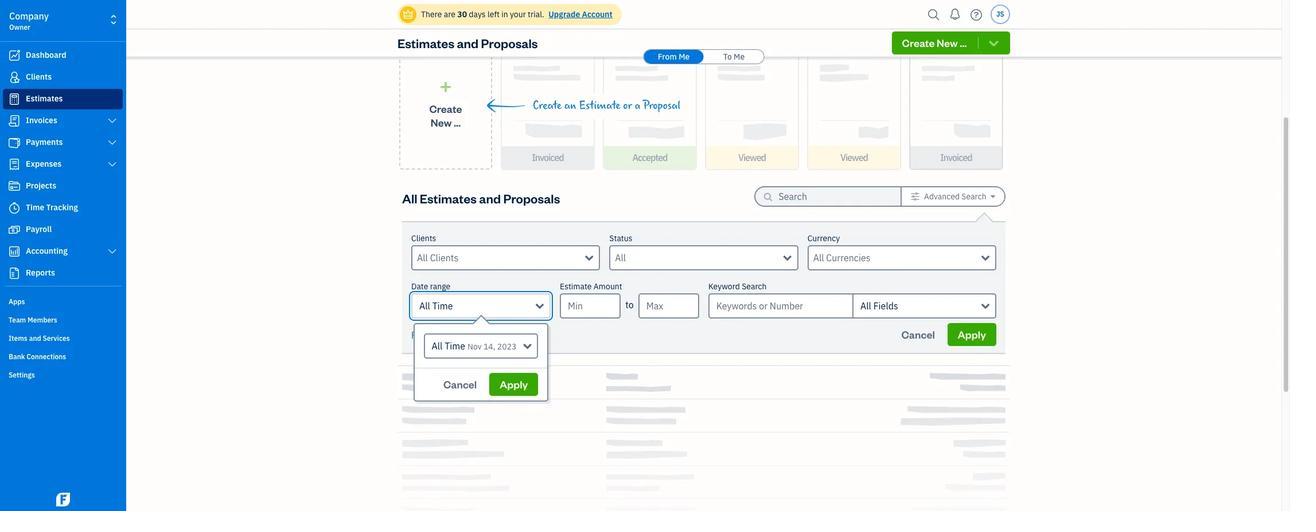 Task type: locate. For each thing, give the bounding box(es) containing it.
settings
[[9, 371, 35, 380]]

chevron large down image
[[107, 138, 118, 147], [107, 160, 118, 169]]

estimates for estimates and proposals
[[397, 35, 454, 51]]

chevron large down image down the invoices link at the top left of page
[[107, 138, 118, 147]]

2 vertical spatial time
[[445, 341, 465, 352]]

0 vertical spatial estimates
[[397, 35, 454, 51]]

services
[[43, 334, 70, 343]]

me right from
[[679, 52, 690, 62]]

1 horizontal spatial create new … button
[[892, 32, 1010, 54]]

1 invoiced from the left
[[532, 152, 564, 163]]

items
[[9, 334, 27, 343]]

left
[[488, 9, 500, 20]]

0 horizontal spatial cancel
[[443, 378, 477, 391]]

all estimates and proposals
[[402, 190, 560, 206]]

there
[[421, 9, 442, 20]]

updated
[[451, 11, 500, 28]]

chevrondown image
[[987, 37, 1000, 49]]

1 vertical spatial cancel button
[[433, 373, 487, 396]]

create left an
[[533, 99, 562, 112]]

expenses
[[26, 159, 62, 169]]

2 chevron large down image from the top
[[107, 247, 118, 256]]

proposals
[[481, 35, 538, 51], [503, 190, 560, 206]]

…
[[960, 36, 967, 49], [454, 116, 461, 129]]

0 vertical spatial new
[[937, 36, 958, 49]]

1 horizontal spatial apply button
[[947, 324, 996, 346]]

apply
[[958, 328, 986, 341], [500, 378, 528, 391]]

accounting
[[26, 246, 68, 256]]

payments link
[[3, 132, 123, 153]]

1 horizontal spatial new
[[937, 36, 958, 49]]

1 horizontal spatial and
[[457, 35, 478, 51]]

create
[[902, 36, 935, 49], [533, 99, 562, 112], [429, 102, 462, 115]]

cancel down keyword search field
[[901, 328, 935, 341]]

0 vertical spatial create new …
[[902, 36, 967, 49]]

items and services link
[[3, 330, 123, 347]]

advanced search
[[924, 192, 986, 202]]

1 chevron large down image from the top
[[107, 138, 118, 147]]

and for proposals
[[457, 35, 478, 51]]

and inside items and services link
[[29, 334, 41, 343]]

chevron large down image up payments link
[[107, 116, 118, 126]]

chevron large down image up reports link
[[107, 247, 118, 256]]

1 chevron large down image from the top
[[107, 116, 118, 126]]

apply down keyword search field
[[958, 328, 986, 341]]

all inside keyword search field
[[860, 301, 871, 312]]

0 vertical spatial search
[[962, 192, 986, 202]]

your
[[510, 9, 526, 20]]

create new … down search image
[[902, 36, 967, 49]]

create down search image
[[902, 36, 935, 49]]

date range
[[411, 282, 450, 292]]

1 horizontal spatial viewed
[[840, 152, 868, 163]]

js
[[996, 10, 1004, 18]]

time inside date range field
[[445, 341, 465, 352]]

payroll
[[26, 224, 52, 235]]

estimate image
[[7, 93, 21, 105]]

1 vertical spatial search
[[742, 282, 767, 292]]

0 horizontal spatial viewed
[[738, 152, 766, 163]]

1 horizontal spatial …
[[960, 36, 967, 49]]

all
[[402, 190, 417, 206], [419, 301, 430, 312], [860, 301, 871, 312], [432, 341, 442, 352]]

cancel button for the top apply button
[[891, 324, 945, 346]]

apply button down the 2023
[[489, 373, 538, 396]]

payments
[[26, 137, 63, 147]]

apply down the 2023
[[500, 378, 528, 391]]

0 vertical spatial cancel
[[901, 328, 935, 341]]

create new …
[[902, 36, 967, 49], [429, 102, 462, 129]]

account
[[582, 9, 612, 20]]

cancel button
[[891, 324, 945, 346], [433, 373, 487, 396]]

1 horizontal spatial create new …
[[902, 36, 967, 49]]

to
[[625, 299, 634, 311]]

reset all button
[[411, 329, 447, 342]]

0 horizontal spatial create new … button
[[399, 41, 492, 170]]

advanced search button
[[901, 188, 1004, 206]]

search left caretdown 'icon' in the top right of the page
[[962, 192, 986, 202]]

cancel
[[901, 328, 935, 341], [443, 378, 477, 391]]

1 horizontal spatial me
[[734, 52, 745, 62]]

company
[[9, 10, 49, 22]]

tracking
[[46, 202, 78, 213]]

0 horizontal spatial create new …
[[429, 102, 462, 129]]

chevron large down image
[[107, 116, 118, 126], [107, 247, 118, 256]]

chevron large down image for payments
[[107, 138, 118, 147]]

0 horizontal spatial clients
[[26, 72, 52, 82]]

1 horizontal spatial apply
[[958, 328, 986, 341]]

go to help image
[[967, 6, 985, 23]]

connections
[[27, 353, 66, 361]]

invoiced
[[532, 152, 564, 163], [940, 152, 972, 163]]

2 vertical spatial and
[[29, 334, 41, 343]]

create down the "plus" image
[[429, 102, 462, 115]]

project image
[[7, 181, 21, 192]]

estimate up the estimate amount minimum text box
[[560, 282, 592, 292]]

0 horizontal spatial apply
[[500, 378, 528, 391]]

js button
[[991, 5, 1010, 24]]

payment image
[[7, 137, 21, 149]]

0 vertical spatial time
[[26, 202, 44, 213]]

Keyword Search field
[[852, 294, 996, 319]]

chevron large down image inside the invoices link
[[107, 116, 118, 126]]

search
[[962, 192, 986, 202], [742, 282, 767, 292]]

an
[[564, 99, 576, 112]]

1 horizontal spatial cancel
[[901, 328, 935, 341]]

clients down "dashboard"
[[26, 72, 52, 82]]

me right to
[[734, 52, 745, 62]]

1 vertical spatial apply
[[500, 378, 528, 391]]

new inside create new …
[[431, 116, 452, 129]]

new
[[937, 36, 958, 49], [431, 116, 452, 129]]

0 horizontal spatial me
[[679, 52, 690, 62]]

new down the "plus" image
[[431, 116, 452, 129]]

bank connections
[[9, 353, 66, 361]]

time
[[26, 202, 44, 213], [432, 301, 453, 312], [445, 341, 465, 352]]

time right timer icon
[[26, 202, 44, 213]]

apply button
[[947, 324, 996, 346], [489, 373, 538, 396]]

0 vertical spatial chevron large down image
[[107, 116, 118, 126]]

1 vertical spatial …
[[454, 116, 461, 129]]

0 horizontal spatial new
[[431, 116, 452, 129]]

chevron large down image up projects link
[[107, 160, 118, 169]]

0 horizontal spatial cancel button
[[433, 373, 487, 396]]

search right keyword
[[742, 282, 767, 292]]

1 vertical spatial and
[[479, 190, 501, 206]]

1 horizontal spatial search
[[962, 192, 986, 202]]

apps link
[[3, 293, 123, 310]]

Estimate Amount Maximum text field
[[638, 294, 699, 319]]

search inside dropdown button
[[962, 192, 986, 202]]

estimate left or in the left of the page
[[579, 99, 620, 112]]

from me link
[[644, 50, 704, 64]]

All Clients search field
[[417, 251, 585, 265]]

2 me from the left
[[734, 52, 745, 62]]

cancel for cancel button related to the top apply button
[[901, 328, 935, 341]]

create new … down the "plus" image
[[429, 102, 462, 129]]

and
[[457, 35, 478, 51], [479, 190, 501, 206], [29, 334, 41, 343]]

all time
[[419, 301, 453, 312]]

1 vertical spatial apply button
[[489, 373, 538, 396]]

clients link
[[3, 67, 123, 88]]

2 viewed from the left
[[840, 152, 868, 163]]

1 vertical spatial chevron large down image
[[107, 247, 118, 256]]

clients
[[26, 72, 52, 82], [411, 233, 436, 244]]

settings image
[[911, 192, 920, 201]]

new down notifications icon
[[937, 36, 958, 49]]

1 horizontal spatial clients
[[411, 233, 436, 244]]

dashboard image
[[7, 50, 21, 61]]

viewed
[[738, 152, 766, 163], [840, 152, 868, 163]]

1 vertical spatial estimate
[[560, 282, 592, 292]]

2 chevron large down image from the top
[[107, 160, 118, 169]]

0 vertical spatial cancel button
[[891, 324, 945, 346]]

estimate
[[579, 99, 620, 112], [560, 282, 592, 292]]

dashboard link
[[3, 45, 123, 66]]

0 vertical spatial chevron large down image
[[107, 138, 118, 147]]

1 vertical spatial time
[[432, 301, 453, 312]]

All Currencies search field
[[813, 251, 981, 265]]

0 horizontal spatial apply button
[[489, 373, 538, 396]]

projects link
[[3, 176, 123, 197]]

1 vertical spatial new
[[431, 116, 452, 129]]

apply button down keyword search field
[[947, 324, 996, 346]]

0 horizontal spatial …
[[454, 116, 461, 129]]

estimates inside the main element
[[26, 93, 63, 104]]

create new … button
[[892, 32, 1010, 54], [399, 41, 492, 170]]

chevron large down image for expenses
[[107, 160, 118, 169]]

in
[[501, 9, 508, 20]]

all time button
[[411, 294, 551, 319]]

1 vertical spatial cancel
[[443, 378, 477, 391]]

status
[[609, 233, 632, 244]]

0 horizontal spatial create
[[429, 102, 462, 115]]

time inside 'link'
[[26, 202, 44, 213]]

all inside dropdown button
[[419, 301, 430, 312]]

clients up date
[[411, 233, 436, 244]]

0 vertical spatial clients
[[26, 72, 52, 82]]

1 me from the left
[[679, 52, 690, 62]]

Date Range field
[[424, 334, 538, 359]]

0 horizontal spatial search
[[742, 282, 767, 292]]

notifications image
[[946, 3, 964, 26]]

report image
[[7, 268, 21, 279]]

1 horizontal spatial cancel button
[[891, 324, 945, 346]]

currency
[[807, 233, 840, 244]]

cancel button down nov
[[433, 373, 487, 396]]

0 vertical spatial and
[[457, 35, 478, 51]]

Estimate Amount Minimum text field
[[560, 294, 621, 319]]

Search text field
[[779, 188, 882, 206]]

0 vertical spatial estimate
[[579, 99, 620, 112]]

a
[[635, 99, 640, 112]]

expenses link
[[3, 154, 123, 175]]

0 vertical spatial proposals
[[481, 35, 538, 51]]

time inside dropdown button
[[432, 301, 453, 312]]

2 horizontal spatial and
[[479, 190, 501, 206]]

0 horizontal spatial invoiced
[[532, 152, 564, 163]]

cancel button down keyword search field
[[891, 324, 945, 346]]

1 vertical spatial estimates
[[26, 93, 63, 104]]

me for from me
[[679, 52, 690, 62]]

0 horizontal spatial and
[[29, 334, 41, 343]]

1 vertical spatial chevron large down image
[[107, 160, 118, 169]]

time down 'range'
[[432, 301, 453, 312]]

chevron large down image inside the accounting link
[[107, 247, 118, 256]]

from me
[[658, 52, 690, 62]]

1 horizontal spatial create
[[533, 99, 562, 112]]

reset
[[411, 330, 435, 341]]

estimates
[[397, 35, 454, 51], [26, 93, 63, 104], [420, 190, 477, 206]]

nov
[[468, 342, 482, 352]]

cancel down nov
[[443, 378, 477, 391]]

time left nov
[[445, 341, 465, 352]]

fields
[[873, 301, 898, 312]]

2 horizontal spatial create
[[902, 36, 935, 49]]

1 horizontal spatial invoiced
[[940, 152, 972, 163]]

days
[[469, 9, 486, 20]]



Task type: describe. For each thing, give the bounding box(es) containing it.
clients inside the main element
[[26, 72, 52, 82]]

estimates for estimates
[[26, 93, 63, 104]]

to
[[723, 52, 732, 62]]

time for all time
[[432, 301, 453, 312]]

estimate amount
[[560, 282, 622, 292]]

company owner
[[9, 10, 49, 32]]

money image
[[7, 224, 21, 236]]

reset all
[[411, 330, 447, 341]]

0 vertical spatial …
[[960, 36, 967, 49]]

all inside date range field
[[432, 341, 442, 352]]

create new … button for estimates and proposals
[[892, 32, 1010, 54]]

time tracking
[[26, 202, 78, 213]]

owner
[[9, 23, 30, 32]]

time tracking link
[[3, 198, 123, 219]]

range
[[430, 282, 450, 292]]

keyword
[[708, 282, 740, 292]]

there are 30 days left in your trial. upgrade account
[[421, 9, 612, 20]]

accounting link
[[3, 241, 123, 262]]

2023
[[497, 342, 516, 352]]

invoices link
[[3, 111, 123, 131]]

chevron large down image for invoices
[[107, 116, 118, 126]]

Keyword Search text field
[[708, 294, 852, 319]]

settings link
[[3, 367, 123, 384]]

invoice image
[[7, 115, 21, 127]]

proposal
[[643, 99, 680, 112]]

apps
[[9, 298, 25, 306]]

1 vertical spatial proposals
[[503, 190, 560, 206]]

reports link
[[3, 263, 123, 284]]

0 vertical spatial apply
[[958, 328, 986, 341]]

accepted
[[632, 152, 667, 163]]

team
[[9, 316, 26, 325]]

30
[[457, 9, 467, 20]]

search image
[[925, 6, 943, 23]]

all for all time
[[419, 301, 430, 312]]

to me link
[[704, 50, 764, 64]]

chart image
[[7, 246, 21, 258]]

2 vertical spatial estimates
[[420, 190, 477, 206]]

advanced
[[924, 192, 960, 202]]

client image
[[7, 72, 21, 83]]

expense image
[[7, 159, 21, 170]]

bank connections link
[[3, 348, 123, 365]]

team members link
[[3, 311, 123, 329]]

amount
[[594, 282, 622, 292]]

timer image
[[7, 202, 21, 214]]

0 vertical spatial apply button
[[947, 324, 996, 346]]

All search field
[[615, 251, 783, 265]]

to me
[[723, 52, 745, 62]]

trial.
[[528, 9, 544, 20]]

members
[[28, 316, 57, 325]]

recently
[[397, 11, 448, 28]]

all for all estimates and proposals
[[402, 190, 417, 206]]

cancel button for the leftmost apply button
[[433, 373, 487, 396]]

reports
[[26, 268, 55, 278]]

freshbooks image
[[54, 493, 72, 507]]

crown image
[[402, 8, 414, 20]]

14,
[[483, 342, 495, 352]]

all time nov 14, 2023
[[432, 341, 516, 352]]

from
[[658, 52, 677, 62]]

search for advanced search
[[962, 192, 986, 202]]

or
[[623, 99, 632, 112]]

upgrade account link
[[546, 9, 612, 20]]

time for all time nov 14, 2023
[[445, 341, 465, 352]]

chevron large down image for accounting
[[107, 247, 118, 256]]

caretdown image
[[991, 192, 995, 201]]

estimates and proposals
[[397, 35, 538, 51]]

me for to me
[[734, 52, 745, 62]]

all fields
[[860, 301, 898, 312]]

projects
[[26, 181, 56, 191]]

all for all fields
[[860, 301, 871, 312]]

and for services
[[29, 334, 41, 343]]

keyword search
[[708, 282, 767, 292]]

1 vertical spatial clients
[[411, 233, 436, 244]]

payroll link
[[3, 220, 123, 240]]

plus image
[[439, 81, 452, 93]]

… inside create new …
[[454, 116, 461, 129]]

create new … button for create an estimate or a proposal
[[399, 41, 492, 170]]

recently updated
[[397, 11, 500, 28]]

upgrade
[[548, 9, 580, 20]]

bank
[[9, 353, 25, 361]]

team members
[[9, 316, 57, 325]]

cancel for cancel button related to the leftmost apply button
[[443, 378, 477, 391]]

main element
[[0, 0, 155, 512]]

create an estimate or a proposal
[[533, 99, 680, 112]]

search for keyword search
[[742, 282, 767, 292]]

estimates link
[[3, 89, 123, 110]]

invoices
[[26, 115, 57, 126]]

1 vertical spatial create new …
[[429, 102, 462, 129]]

items and services
[[9, 334, 70, 343]]

1 viewed from the left
[[738, 152, 766, 163]]

are
[[444, 9, 455, 20]]

2 invoiced from the left
[[940, 152, 972, 163]]

all
[[437, 330, 447, 341]]

date
[[411, 282, 428, 292]]

dashboard
[[26, 50, 66, 60]]



Task type: vqa. For each thing, say whether or not it's contained in the screenshot.
Timer image
yes



